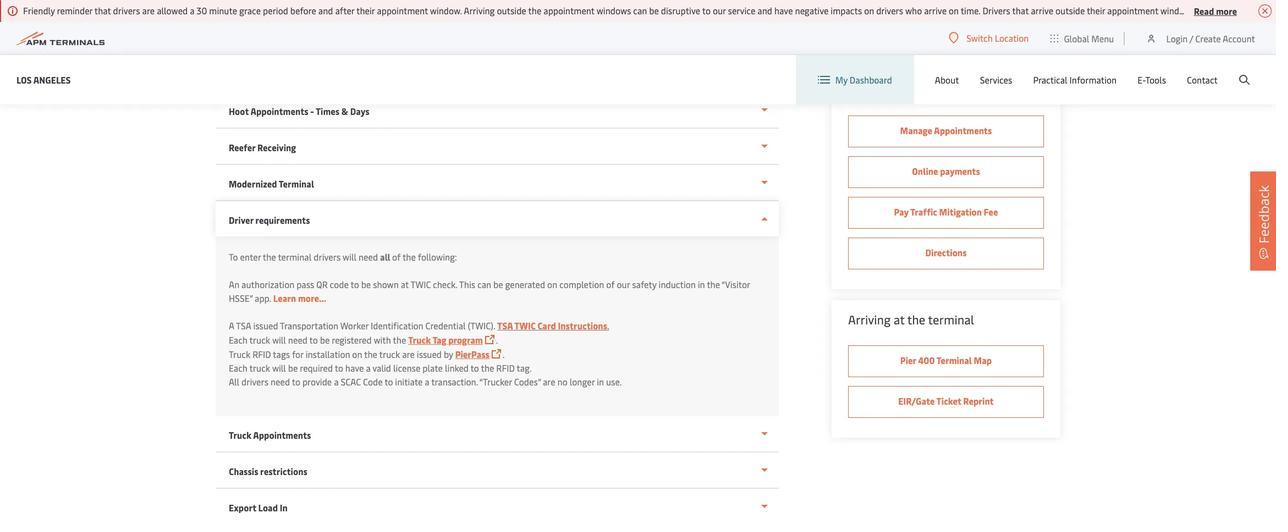 Task type: describe. For each thing, give the bounding box(es) containing it.
to enter the terminal drivers will need all of the following:
[[229, 251, 457, 263]]

tag.
[[517, 362, 532, 374]]

truck for truck tag program
[[408, 334, 431, 346]]

truck inside . truck rfid tags for installation on the truck are issued by
[[379, 348, 400, 360]]

pier
[[901, 354, 917, 366]]

information
[[1070, 74, 1117, 86]]

who
[[906, 4, 922, 17]]

arrive right you
[[910, 81, 941, 98]]

switch location
[[967, 32, 1029, 44]]

linked
[[445, 362, 469, 374]]

to
[[229, 251, 238, 263]]

pier 400 terminal map link
[[848, 346, 1044, 377]]

-
[[310, 105, 314, 117]]

modernized terminal button
[[216, 165, 779, 201]]

the inside . each truck will be required to have a valid license plate linked to the rfid tag. all drivers need to provide a scac code to initiate a transaction. "trucker codes" are no longer in use.
[[481, 362, 494, 374]]

need inside a tsa issued transportation worker identification credential (twic). tsa twic card instructions . each truck will need to be registered with the
[[288, 334, 308, 346]]

credential
[[426, 320, 466, 332]]

pier 400 terminal map
[[901, 354, 992, 366]]

scac
[[341, 376, 361, 388]]

read more button
[[1194, 4, 1237, 18]]

account
[[1223, 32, 1256, 44]]

to inside a tsa issued transportation worker identification credential (twic). tsa twic card instructions . each truck will need to be registered with the
[[310, 334, 318, 346]]

each inside . each truck will be required to have a valid license plate linked to the rfid tag. all drivers need to provide a scac code to initiate a transaction. "trucker codes" are no longer in use.
[[229, 362, 248, 374]]

you
[[887, 81, 907, 98]]

with
[[374, 334, 391, 346]]

2 that from the left
[[1013, 4, 1029, 17]]

pay
[[894, 206, 909, 218]]

400
[[918, 354, 935, 366]]

no
[[558, 376, 568, 388]]

reminder
[[57, 4, 93, 17]]

be inside . each truck will be required to have a valid license plate linked to the rfid tag. all drivers need to provide a scac code to initiate a transaction. "trucker codes" are no longer in use.
[[288, 362, 298, 374]]

drivers left who
[[877, 4, 904, 17]]

2 outside from the left
[[1056, 4, 1085, 17]]

online payments link
[[848, 156, 1044, 188]]

all
[[229, 376, 239, 388]]

transportation
[[280, 320, 338, 332]]

e-tools button
[[1138, 55, 1167, 105]]

will right window
[[1193, 4, 1207, 17]]

30
[[197, 4, 207, 17]]

the inside an authorization pass qr code to be shown at twic check. this can be generated on completion of our safety induction in the "visitor hsse" app.
[[707, 278, 720, 291]]

reprint
[[964, 395, 994, 407]]

eir/gate ticket reprint
[[899, 395, 994, 407]]

each inside a tsa issued transportation worker identification credential (twic). tsa twic card instructions . each truck will need to be registered with the
[[229, 334, 248, 346]]

requirements
[[255, 214, 310, 226]]

0 vertical spatial our
[[713, 4, 726, 17]]

learn
[[273, 292, 296, 304]]

reefer receiving
[[229, 141, 296, 154]]

for
[[292, 348, 304, 360]]

this
[[459, 278, 475, 291]]

the inside . truck rfid tags for installation on the truck are issued by
[[364, 348, 377, 360]]

hoot
[[229, 105, 249, 117]]

menu
[[1092, 32, 1114, 44]]

registered
[[332, 334, 372, 346]]

3 appointment from the left
[[1108, 4, 1159, 17]]

1 their from the left
[[357, 4, 375, 17]]

1 and from the left
[[318, 4, 333, 17]]

close alert image
[[1259, 4, 1272, 18]]

a left valid
[[366, 362, 371, 374]]

truck inside a tsa issued transportation worker identification credential (twic). tsa twic card instructions . each truck will need to be registered with the
[[250, 334, 270, 346]]

card
[[538, 320, 556, 332]]

angeles
[[33, 73, 71, 86]]

arrive right drivers
[[1031, 4, 1054, 17]]

window.
[[430, 4, 462, 17]]

minute
[[209, 4, 237, 17]]

are inside . each truck will be required to have a valid license plate linked to the rfid tag. all drivers need to provide a scac code to initiate a transaction. "trucker codes" are no longer in use.
[[543, 376, 556, 388]]

terminal inside dropdown button
[[279, 178, 314, 190]]

induction
[[659, 278, 696, 291]]

practical information button
[[1034, 55, 1117, 105]]

allowed
[[157, 4, 188, 17]]

appointments for manage
[[934, 124, 992, 136]]

completion
[[560, 278, 604, 291]]

truck for truck appointments
[[229, 429, 251, 441]]

drivers up qr
[[314, 251, 341, 263]]

issued inside . truck rfid tags for installation on the truck are issued by
[[417, 348, 442, 360]]

required
[[300, 362, 333, 374]]

arriving at the terminal
[[848, 311, 975, 328]]

after
[[335, 4, 355, 17]]

drivers left allowed
[[113, 4, 140, 17]]

e-
[[1138, 74, 1146, 86]]

tag
[[433, 334, 447, 346]]

window
[[1161, 4, 1191, 17]]

1 tsa from the left
[[236, 320, 251, 332]]

(twic).
[[468, 320, 495, 332]]

2 their from the left
[[1087, 4, 1106, 17]]

disruptive
[[661, 4, 701, 17]]

read more
[[1194, 5, 1237, 17]]

rfid inside . each truck will be required to have a valid license plate linked to the rfid tag. all drivers need to provide a scac code to initiate a transaction. "trucker codes" are no longer in use.
[[497, 362, 515, 374]]

0 vertical spatial need
[[359, 251, 378, 263]]

an authorization pass qr code to be shown at twic check. this can be generated on completion of our safety induction in the "visitor hsse" app.
[[229, 278, 750, 304]]

impacts
[[831, 4, 862, 17]]

use.
[[606, 376, 622, 388]]

rfid inside . truck rfid tags for installation on the truck are issued by
[[253, 348, 271, 360]]

to down "pierpass"
[[471, 362, 479, 374]]

on right impacts
[[865, 4, 874, 17]]

worker
[[340, 320, 369, 332]]

pay traffic mitigation fee link
[[848, 197, 1044, 229]]

services
[[980, 74, 1013, 86]]

login / create account link
[[1146, 22, 1256, 54]]

times
[[316, 105, 340, 117]]

appointments for truck
[[253, 429, 311, 441]]

truck tag program link
[[408, 334, 483, 346]]

check.
[[433, 278, 457, 291]]

global
[[1064, 32, 1090, 44]]

truck appointments
[[229, 429, 311, 441]]

more
[[1217, 5, 1237, 17]]

services button
[[980, 55, 1013, 105]]

"visitor
[[722, 278, 750, 291]]

are inside . truck rfid tags for installation on the truck are issued by
[[402, 348, 415, 360]]

general
[[216, 8, 323, 51]]

before
[[848, 81, 885, 98]]

by
[[444, 348, 453, 360]]

have inside . each truck will be required to have a valid license plate linked to the rfid tag. all drivers need to provide a scac code to initiate a transaction. "trucker codes" are no longer in use.
[[345, 362, 364, 374]]

los
[[17, 73, 32, 86]]

authorization
[[242, 278, 295, 291]]

instructions inside a tsa issued transportation worker identification credential (twic). tsa twic card instructions . each truck will need to be registered with the
[[558, 320, 607, 332]]

global menu button
[[1040, 22, 1125, 55]]

. for . truck rfid tags for installation on the truck are issued by
[[496, 334, 498, 346]]

grace
[[239, 4, 261, 17]]

los angeles
[[17, 73, 71, 86]]

terminal for enter
[[278, 251, 312, 263]]

1 horizontal spatial have
[[775, 4, 793, 17]]

plate
[[423, 362, 443, 374]]

drivers inside . each truck will be required to have a valid license plate linked to the rfid tag. all drivers need to provide a scac code to initiate a transaction. "trucker codes" are no longer in use.
[[242, 376, 269, 388]]

will inside a tsa issued transportation worker identification credential (twic). tsa twic card instructions . each truck will need to be registered with the
[[272, 334, 286, 346]]



Task type: vqa. For each thing, say whether or not it's contained in the screenshot.
time to the middle
no



Task type: locate. For each thing, give the bounding box(es) containing it.
1 vertical spatial can
[[478, 278, 491, 291]]

be left shown
[[361, 278, 371, 291]]

will
[[1193, 4, 1207, 17], [343, 251, 357, 263], [272, 334, 286, 346], [272, 362, 286, 374]]

1 horizontal spatial terminal
[[937, 354, 972, 366]]

0 horizontal spatial terminal
[[279, 178, 314, 190]]

are left no
[[543, 376, 556, 388]]

identification
[[371, 320, 423, 332]]

1 that from the left
[[94, 4, 111, 17]]

and
[[318, 4, 333, 17], [758, 4, 773, 17]]

a
[[229, 320, 234, 332]]

traffic
[[911, 206, 938, 218]]

in left 'use.'
[[597, 376, 604, 388]]

terminal inside the driver requirements element
[[278, 251, 312, 263]]

2 each from the top
[[229, 362, 248, 374]]

on right generated
[[548, 278, 557, 291]]

to left provide
[[292, 376, 300, 388]]

1 horizontal spatial rfid
[[497, 362, 515, 374]]

1 vertical spatial are
[[402, 348, 415, 360]]

los angeles link
[[17, 73, 71, 87]]

0 horizontal spatial can
[[478, 278, 491, 291]]

on down registered
[[352, 348, 362, 360]]

can right 'this'
[[478, 278, 491, 291]]

will up tags
[[272, 334, 286, 346]]

driver requirements button
[[216, 201, 779, 237]]

appointments for hoot
[[251, 105, 308, 117]]

code
[[363, 376, 383, 388]]

. for . each truck will be required to have a valid license plate linked to the rfid tag. all drivers need to provide a scac code to initiate a transaction. "trucker codes" are no longer in use.
[[503, 348, 505, 360]]

following:
[[418, 251, 457, 263]]

1 horizontal spatial instructions
[[558, 320, 607, 332]]

1 vertical spatial have
[[345, 362, 364, 374]]

on inside . truck rfid tags for installation on the truck are issued by
[[352, 348, 362, 360]]

directions link
[[848, 238, 1044, 270]]

terminal right 400 on the right
[[937, 354, 972, 366]]

1 vertical spatial of
[[607, 278, 615, 291]]

0 horizontal spatial of
[[392, 251, 401, 263]]

outside
[[497, 4, 526, 17], [1056, 4, 1085, 17]]

general instructions
[[216, 8, 499, 51]]

at right shown
[[401, 278, 409, 291]]

the
[[528, 4, 542, 17], [263, 251, 276, 263], [403, 251, 416, 263], [707, 278, 720, 291], [908, 311, 926, 328], [393, 334, 406, 346], [364, 348, 377, 360], [481, 362, 494, 374]]

tsa right (twic).
[[497, 320, 513, 332]]

rfid left tag.
[[497, 362, 515, 374]]

2 vertical spatial .
[[503, 348, 505, 360]]

have left negative
[[775, 4, 793, 17]]

appointments up payments on the top right of the page
[[934, 124, 992, 136]]

twic for at
[[411, 278, 431, 291]]

appointment left window.
[[377, 4, 428, 17]]

twic left card
[[515, 320, 536, 332]]

1 each from the top
[[229, 334, 248, 346]]

shown
[[373, 278, 399, 291]]

create
[[1196, 32, 1221, 44]]

before
[[290, 4, 316, 17]]

0 vertical spatial at
[[401, 278, 409, 291]]

0 vertical spatial rfid
[[253, 348, 271, 360]]

drivers
[[983, 4, 1011, 17]]

terminal up 'pass'
[[278, 251, 312, 263]]

2 horizontal spatial .
[[607, 320, 610, 332]]

to right the disruptive
[[703, 4, 711, 17]]

need inside . each truck will be required to have a valid license plate linked to the rfid tag. all drivers need to provide a scac code to initiate a transaction. "trucker codes" are no longer in use.
[[271, 376, 290, 388]]

0 horizontal spatial at
[[401, 278, 409, 291]]

need up for
[[288, 334, 308, 346]]

truck left tag
[[408, 334, 431, 346]]

at inside an authorization pass qr code to be shown at twic check. this can be generated on completion of our safety induction in the "visitor hsse" app.
[[401, 278, 409, 291]]

0 horizontal spatial and
[[318, 4, 333, 17]]

1 horizontal spatial our
[[713, 4, 726, 17]]

0 vertical spatial truck
[[250, 334, 270, 346]]

0 horizontal spatial issued
[[253, 320, 278, 332]]

. inside a tsa issued transportation worker identification credential (twic). tsa twic card instructions . each truck will need to be registered with the
[[607, 320, 610, 332]]

of right completion
[[607, 278, 615, 291]]

1 vertical spatial terminal
[[928, 311, 975, 328]]

reefer
[[229, 141, 256, 154]]

0 horizontal spatial in
[[597, 376, 604, 388]]

in inside . each truck will be required to have a valid license plate linked to the rfid tag. all drivers need to provide a scac code to initiate a transaction. "trucker codes" are no longer in use.
[[597, 376, 604, 388]]

switch
[[967, 32, 993, 44]]

and right service
[[758, 4, 773, 17]]

their up menu
[[1087, 4, 1106, 17]]

switch location button
[[949, 32, 1029, 44]]

my dashboard
[[836, 74, 892, 86]]

need down tags
[[271, 376, 290, 388]]

login / create account
[[1167, 32, 1256, 44]]

0 vertical spatial terminal
[[279, 178, 314, 190]]

to right the code
[[351, 278, 359, 291]]

can right "windows" at the left of the page
[[633, 4, 647, 17]]

2 and from the left
[[758, 4, 773, 17]]

a
[[190, 4, 194, 17], [366, 362, 371, 374], [334, 376, 339, 388], [425, 376, 430, 388]]

0 horizontal spatial that
[[94, 4, 111, 17]]

be down for
[[288, 362, 298, 374]]

read
[[1194, 5, 1215, 17]]

0 vertical spatial of
[[392, 251, 401, 263]]

1 horizontal spatial twic
[[515, 320, 536, 332]]

truck inside . each truck will be required to have a valid license plate linked to the rfid tag. all drivers need to provide a scac code to initiate a transaction. "trucker codes" are no longer in use.
[[250, 362, 270, 374]]

1 horizontal spatial .
[[503, 348, 505, 360]]

0 vertical spatial are
[[142, 4, 155, 17]]

feedback
[[1255, 185, 1273, 243]]

1 vertical spatial truck
[[229, 348, 251, 360]]

code
[[330, 278, 349, 291]]

away. t
[[1250, 4, 1277, 17]]

driver
[[229, 214, 254, 226]]

0 horizontal spatial our
[[617, 278, 630, 291]]

1 vertical spatial at
[[894, 311, 905, 328]]

1 horizontal spatial and
[[758, 4, 773, 17]]

1 vertical spatial twic
[[515, 320, 536, 332]]

1 vertical spatial truck
[[379, 348, 400, 360]]

arrive
[[924, 4, 947, 17], [1031, 4, 1054, 17], [910, 81, 941, 98]]

to inside an authorization pass qr code to be shown at twic check. this can be generated on completion of our safety induction in the "visitor hsse" app.
[[351, 278, 359, 291]]

appointments left -
[[251, 105, 308, 117]]

twic left check.
[[411, 278, 431, 291]]

0 horizontal spatial .
[[496, 334, 498, 346]]

2 appointment from the left
[[544, 4, 595, 17]]

are up license
[[402, 348, 415, 360]]

my dashboard button
[[818, 55, 892, 105]]

fee
[[984, 206, 998, 218]]

on left time.
[[949, 4, 959, 17]]

truck up chassis
[[229, 429, 251, 441]]

chassis restrictions
[[229, 466, 307, 478]]

1 horizontal spatial that
[[1013, 4, 1029, 17]]

0 horizontal spatial are
[[142, 4, 155, 17]]

our left service
[[713, 4, 726, 17]]

manage appointments link
[[848, 116, 1044, 147]]

chassis
[[229, 466, 258, 478]]

have up scac
[[345, 362, 364, 374]]

0 vertical spatial twic
[[411, 278, 431, 291]]

1 horizontal spatial in
[[698, 278, 705, 291]]

issued down app.
[[253, 320, 278, 332]]

that right the reminder
[[94, 4, 111, 17]]

1 vertical spatial terminal
[[937, 354, 972, 366]]

are
[[142, 4, 155, 17], [402, 348, 415, 360], [543, 376, 556, 388]]

1 vertical spatial issued
[[417, 348, 442, 360]]

1 vertical spatial .
[[496, 334, 498, 346]]

1 outside from the left
[[497, 4, 526, 17]]

an
[[229, 278, 239, 291]]

1 horizontal spatial arriving
[[848, 311, 891, 328]]

1 horizontal spatial tsa
[[497, 320, 513, 332]]

tools
[[1146, 74, 1167, 86]]

are left allowed
[[142, 4, 155, 17]]

0 vertical spatial issued
[[253, 320, 278, 332]]

restrictions
[[260, 466, 307, 478]]

1 vertical spatial arriving
[[848, 311, 891, 328]]

0 horizontal spatial tsa
[[236, 320, 251, 332]]

period
[[263, 4, 288, 17]]

issued inside a tsa issued transportation worker identification credential (twic). tsa twic card instructions . each truck will need to be registered with the
[[253, 320, 278, 332]]

will up the code
[[343, 251, 357, 263]]

appointment up menu
[[1108, 4, 1159, 17]]

each down a
[[229, 334, 248, 346]]

installation
[[306, 348, 350, 360]]

2 horizontal spatial appointment
[[1108, 4, 1159, 17]]

truck up all
[[229, 348, 251, 360]]

0 vertical spatial truck
[[408, 334, 431, 346]]

feedback button
[[1251, 171, 1277, 270]]

at
[[401, 278, 409, 291], [894, 311, 905, 328]]

0 horizontal spatial twic
[[411, 278, 431, 291]]

global menu
[[1064, 32, 1114, 44]]

will down tags
[[272, 362, 286, 374]]

0 horizontal spatial outside
[[497, 4, 526, 17]]

at up pier in the right bottom of the page
[[894, 311, 905, 328]]

.
[[607, 320, 610, 332], [496, 334, 498, 346], [503, 348, 505, 360]]

0 vertical spatial have
[[775, 4, 793, 17]]

eir/gate ticket reprint link
[[848, 386, 1044, 418]]

their right after
[[357, 4, 375, 17]]

1 vertical spatial need
[[288, 334, 308, 346]]

0 vertical spatial appointments
[[251, 105, 308, 117]]

truck inside truck appointments dropdown button
[[229, 429, 251, 441]]

receiving
[[257, 141, 296, 154]]

1 vertical spatial appointments
[[934, 124, 992, 136]]

terminal
[[278, 251, 312, 263], [928, 311, 975, 328]]

0 horizontal spatial instructions
[[331, 8, 499, 51]]

payments
[[940, 165, 980, 177]]

1 horizontal spatial their
[[1087, 4, 1106, 17]]

before you arrive
[[848, 81, 941, 98]]

1 horizontal spatial of
[[607, 278, 615, 291]]

2 vertical spatial truck
[[250, 362, 270, 374]]

0 horizontal spatial rfid
[[253, 348, 271, 360]]

can inside an authorization pass qr code to be shown at twic check. this can be generated on completion of our safety induction in the "visitor hsse" app.
[[478, 278, 491, 291]]

to down transportation
[[310, 334, 318, 346]]

login
[[1167, 32, 1188, 44]]

appointments inside "dropdown button"
[[251, 105, 308, 117]]

1 horizontal spatial are
[[402, 348, 415, 360]]

hsse"
[[229, 292, 253, 304]]

appointments up restrictions
[[253, 429, 311, 441]]

0 vertical spatial in
[[698, 278, 705, 291]]

2 tsa from the left
[[497, 320, 513, 332]]

each
[[229, 334, 248, 346], [229, 362, 248, 374]]

truck inside . truck rfid tags for installation on the truck are issued by
[[229, 348, 251, 360]]

1 horizontal spatial appointment
[[544, 4, 595, 17]]

all
[[380, 251, 391, 263]]

in right induction
[[698, 278, 705, 291]]

appointment
[[377, 4, 428, 17], [544, 4, 595, 17], [1108, 4, 1159, 17]]

learn more...
[[271, 292, 328, 304]]

modernized terminal
[[229, 178, 314, 190]]

a left scac
[[334, 376, 339, 388]]

1 vertical spatial in
[[597, 376, 604, 388]]

. inside . each truck will be required to have a valid license plate linked to the rfid tag. all drivers need to provide a scac code to initiate a transaction. "trucker codes" are no longer in use.
[[503, 348, 505, 360]]

the inside a tsa issued transportation worker identification credential (twic). tsa twic card instructions . each truck will need to be registered with the
[[393, 334, 406, 346]]

2 vertical spatial need
[[271, 376, 290, 388]]

modernized
[[229, 178, 277, 190]]

program
[[449, 334, 483, 346]]

about
[[935, 74, 959, 86]]

0 vertical spatial instructions
[[331, 8, 499, 51]]

of inside an authorization pass qr code to be shown at twic check. this can be generated on completion of our safety induction in the "visitor hsse" app.
[[607, 278, 615, 291]]

arrive right who
[[924, 4, 947, 17]]

0 vertical spatial can
[[633, 4, 647, 17]]

/
[[1190, 32, 1194, 44]]

of right all on the left of the page
[[392, 251, 401, 263]]

issued up plate on the bottom
[[417, 348, 442, 360]]

transaction. "trucker
[[431, 376, 512, 388]]

terminal up pier 400 terminal map
[[928, 311, 975, 328]]

to down installation on the left bottom of page
[[335, 362, 343, 374]]

rfid left tags
[[253, 348, 271, 360]]

1 horizontal spatial can
[[633, 4, 647, 17]]

0 vertical spatial arriving
[[464, 4, 495, 17]]

1 horizontal spatial at
[[894, 311, 905, 328]]

1 vertical spatial our
[[617, 278, 630, 291]]

drivers right all
[[242, 376, 269, 388]]

on inside an authorization pass qr code to be shown at twic check. this can be generated on completion of our safety induction in the "visitor hsse" app.
[[548, 278, 557, 291]]

practical information
[[1034, 74, 1117, 86]]

our left safety
[[617, 278, 630, 291]]

0 horizontal spatial appointment
[[377, 4, 428, 17]]

0 vertical spatial each
[[229, 334, 248, 346]]

be inside a tsa issued transportation worker identification credential (twic). tsa twic card instructions . each truck will need to be registered with the
[[320, 334, 330, 346]]

be left generated
[[494, 278, 503, 291]]

0 vertical spatial .
[[607, 320, 610, 332]]

in inside an authorization pass qr code to be shown at twic check. this can be generated on completion of our safety induction in the "visitor hsse" app.
[[698, 278, 705, 291]]

my
[[836, 74, 848, 86]]

1 horizontal spatial terminal
[[928, 311, 975, 328]]

have
[[775, 4, 793, 17], [345, 362, 364, 374]]

pierpass link
[[455, 348, 490, 360]]

1 vertical spatial rfid
[[497, 362, 515, 374]]

2 vertical spatial are
[[543, 376, 556, 388]]

0 horizontal spatial have
[[345, 362, 364, 374]]

need left all on the left of the page
[[359, 251, 378, 263]]

appointment left "windows" at the left of the page
[[544, 4, 595, 17]]

1 vertical spatial instructions
[[558, 320, 607, 332]]

be left the disruptive
[[649, 4, 659, 17]]

tsa right a
[[236, 320, 251, 332]]

twic for tsa
[[515, 320, 536, 332]]

that right drivers
[[1013, 4, 1029, 17]]

and left after
[[318, 4, 333, 17]]

enter
[[240, 251, 261, 263]]

terminal up requirements
[[279, 178, 314, 190]]

twic inside an authorization pass qr code to be shown at twic check. this can be generated on completion of our safety induction in the "visitor hsse" app.
[[411, 278, 431, 291]]

will inside . each truck will be required to have a valid license plate linked to the rfid tag. all drivers need to provide a scac code to initiate a transaction. "trucker codes" are no longer in use.
[[272, 362, 286, 374]]

. inside . truck rfid tags for installation on the truck are issued by
[[496, 334, 498, 346]]

drivers
[[113, 4, 140, 17], [877, 4, 904, 17], [314, 251, 341, 263], [242, 376, 269, 388]]

2 vertical spatial truck
[[229, 429, 251, 441]]

our inside an authorization pass qr code to be shown at twic check. this can be generated on completion of our safety induction in the "visitor hsse" app.
[[617, 278, 630, 291]]

location
[[995, 32, 1029, 44]]

2 vertical spatial appointments
[[253, 429, 311, 441]]

be up installation on the left bottom of page
[[320, 334, 330, 346]]

our
[[713, 4, 726, 17], [617, 278, 630, 291]]

app.
[[255, 292, 271, 304]]

2 horizontal spatial are
[[543, 376, 556, 388]]

qr
[[317, 278, 328, 291]]

1 horizontal spatial issued
[[417, 348, 442, 360]]

0 horizontal spatial terminal
[[278, 251, 312, 263]]

to down valid
[[385, 376, 393, 388]]

driver requirements element
[[216, 237, 779, 417]]

terminal for at
[[928, 311, 975, 328]]

1 appointment from the left
[[377, 4, 428, 17]]

twic inside a tsa issued transportation worker identification credential (twic). tsa twic card instructions . each truck will need to be registered with the
[[515, 320, 536, 332]]

friendly reminder that drivers are allowed a 30 minute grace period before and after their appointment window. arriving outside the appointment windows can be disruptive to our service and have negative impacts on drivers who arrive on time. drivers that arrive outside their appointment window will be turned away. t
[[23, 4, 1277, 17]]

a down plate on the bottom
[[425, 376, 430, 388]]

arriving
[[464, 4, 495, 17], [848, 311, 891, 328]]

0 horizontal spatial arriving
[[464, 4, 495, 17]]

each up all
[[229, 362, 248, 374]]

map
[[974, 354, 992, 366]]

1 vertical spatial each
[[229, 362, 248, 374]]

be left turned
[[1209, 4, 1219, 17]]

service
[[728, 4, 756, 17]]

truck tag program
[[408, 334, 483, 346]]

pay traffic mitigation fee
[[894, 206, 998, 218]]

0 vertical spatial terminal
[[278, 251, 312, 263]]

appointments inside dropdown button
[[253, 429, 311, 441]]

0 horizontal spatial their
[[357, 4, 375, 17]]

1 horizontal spatial outside
[[1056, 4, 1085, 17]]

a left 30
[[190, 4, 194, 17]]



